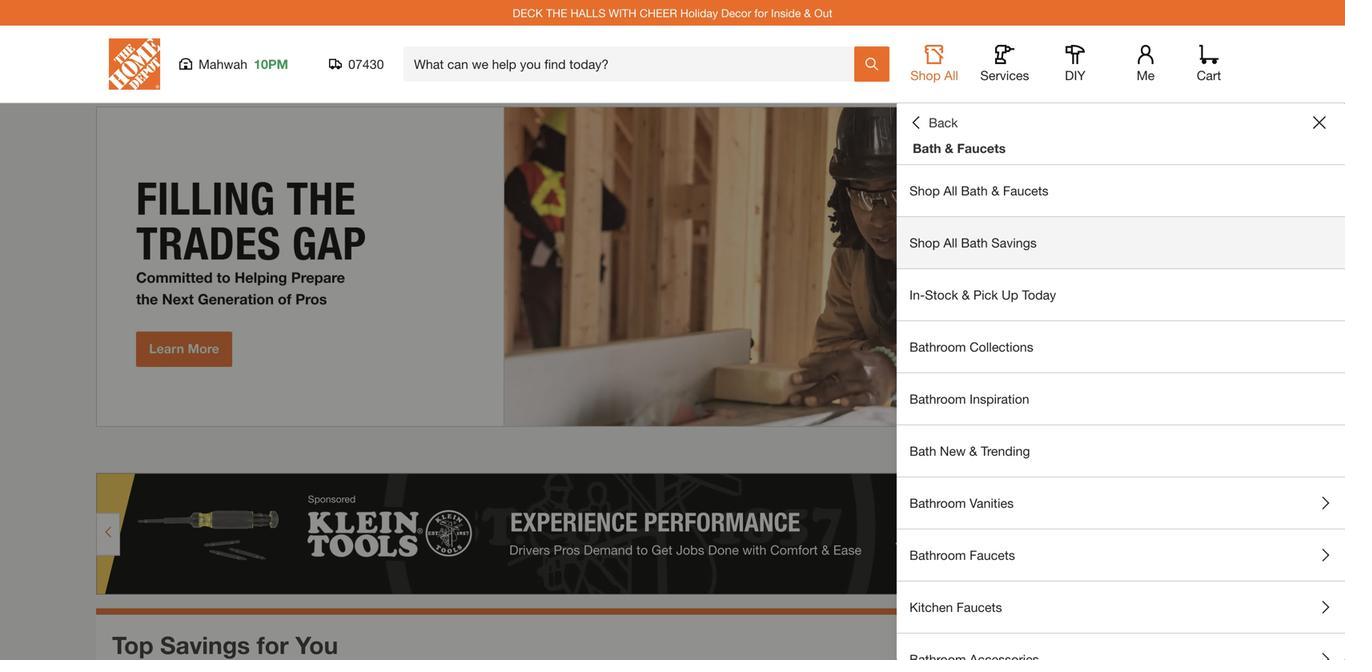 Task type: vqa. For each thing, say whether or not it's contained in the screenshot.
Bathroom corresponding to Bathroom Collections
yes



Task type: locate. For each thing, give the bounding box(es) containing it.
deck
[[513, 6, 543, 19]]

& left pick
[[962, 287, 970, 302]]

bathroom inside button
[[910, 548, 967, 563]]

bath down 'bath & faucets'
[[962, 183, 988, 198]]

4 bathroom from the top
[[910, 548, 967, 563]]

bathroom inside "link"
[[910, 339, 967, 355]]

cart
[[1198, 68, 1222, 83]]

1 horizontal spatial for
[[755, 6, 768, 19]]

today
[[1023, 287, 1057, 302]]

0 horizontal spatial savings
[[160, 631, 250, 659]]

1 vertical spatial shop
[[910, 183, 941, 198]]

shop down 'bath & faucets'
[[910, 183, 941, 198]]

shop
[[911, 68, 941, 83], [910, 183, 941, 198], [910, 235, 941, 250]]

for left 'inside'
[[755, 6, 768, 19]]

bath inside "link"
[[962, 183, 988, 198]]

deck the halls with cheer holiday decor for inside & out link
[[513, 6, 833, 19]]

What can we help you find today? search field
[[414, 47, 854, 81]]

bathroom up kitchen at the right bottom of the page
[[910, 548, 967, 563]]

2 vertical spatial all
[[944, 235, 958, 250]]

for
[[755, 6, 768, 19], [257, 631, 289, 659]]

1 vertical spatial all
[[944, 183, 958, 198]]

& down 'bath & faucets'
[[992, 183, 1000, 198]]

bathroom down stock
[[910, 339, 967, 355]]

up
[[1002, 287, 1019, 302]]

savings right top
[[160, 631, 250, 659]]

bath
[[913, 141, 942, 156], [962, 183, 988, 198], [962, 235, 988, 250], [910, 443, 937, 459]]

savings up the up
[[992, 235, 1037, 250]]

faucets up shop all bath savings
[[1004, 183, 1049, 198]]

menu
[[897, 165, 1346, 660]]

& inside "link"
[[992, 183, 1000, 198]]

bathroom vanities button
[[897, 478, 1346, 529]]

all for shop all bath savings
[[944, 235, 958, 250]]

0 horizontal spatial for
[[257, 631, 289, 659]]

inspiration
[[970, 391, 1030, 407]]

feedback link image
[[1324, 271, 1346, 357]]

for left you
[[257, 631, 289, 659]]

& down back
[[945, 141, 954, 156]]

shop up in-
[[910, 235, 941, 250]]

all up back
[[945, 68, 959, 83]]

top
[[112, 631, 154, 659]]

top savings for you
[[112, 631, 338, 659]]

bath & faucets
[[913, 141, 1006, 156]]

bath new & trending link
[[897, 425, 1346, 477]]

cart link
[[1192, 45, 1227, 83]]

kitchen
[[910, 600, 954, 615]]

all down 'bath & faucets'
[[944, 183, 958, 198]]

shop inside button
[[911, 68, 941, 83]]

shop inside "link"
[[910, 183, 941, 198]]

savings
[[992, 235, 1037, 250], [160, 631, 250, 659]]

3 bathroom from the top
[[910, 496, 967, 511]]

shop all button
[[909, 45, 961, 83]]

bathroom up new
[[910, 391, 967, 407]]

holiday
[[681, 6, 719, 19]]

me
[[1137, 68, 1156, 83]]

diy button
[[1050, 45, 1102, 83]]

stock
[[926, 287, 959, 302]]

back button
[[910, 115, 959, 131]]

2 vertical spatial shop
[[910, 235, 941, 250]]

cheer
[[640, 6, 678, 19]]

with
[[609, 6, 637, 19]]

all
[[945, 68, 959, 83], [944, 183, 958, 198], [944, 235, 958, 250]]

&
[[805, 6, 812, 19], [945, 141, 954, 156], [992, 183, 1000, 198], [962, 287, 970, 302], [970, 443, 978, 459]]

& right new
[[970, 443, 978, 459]]

all inside shop all bath & faucets "link"
[[944, 183, 958, 198]]

me button
[[1121, 45, 1172, 83]]

bath down shop all bath & faucets
[[962, 235, 988, 250]]

bathroom faucets
[[910, 548, 1016, 563]]

0 vertical spatial shop
[[911, 68, 941, 83]]

all inside shop all bath savings link
[[944, 235, 958, 250]]

0 vertical spatial all
[[945, 68, 959, 83]]

shop up back button
[[911, 68, 941, 83]]

all for shop all
[[945, 68, 959, 83]]

back
[[929, 115, 959, 130]]

all inside shop all button
[[945, 68, 959, 83]]

bathroom
[[910, 339, 967, 355], [910, 391, 967, 407], [910, 496, 967, 511], [910, 548, 967, 563]]

new
[[941, 443, 966, 459]]

2 bathroom from the top
[[910, 391, 967, 407]]

bathroom left the vanities
[[910, 496, 967, 511]]

mahwah 10pm
[[199, 56, 288, 72]]

bathroom for bathroom vanities
[[910, 496, 967, 511]]

shop all
[[911, 68, 959, 83]]

1 bathroom from the top
[[910, 339, 967, 355]]

inside
[[772, 6, 801, 19]]

bathroom faucets button
[[897, 530, 1346, 581]]

faucets
[[958, 141, 1006, 156], [1004, 183, 1049, 198], [970, 548, 1016, 563], [957, 600, 1003, 615]]

1 horizontal spatial savings
[[992, 235, 1037, 250]]

all up stock
[[944, 235, 958, 250]]

& left out at the top of page
[[805, 6, 812, 19]]

pick
[[974, 287, 999, 302]]

collections
[[970, 339, 1034, 355]]

bathroom inside "button"
[[910, 496, 967, 511]]

kitchen faucets button
[[897, 582, 1346, 633]]



Task type: describe. For each thing, give the bounding box(es) containing it.
kitchen faucets
[[910, 600, 1003, 615]]

image for filling the trades gap committed to helping prepare  the next generation of pros image
[[96, 107, 1250, 427]]

bathroom collections link
[[897, 321, 1346, 373]]

bathroom for bathroom collections
[[910, 339, 967, 355]]

bath new & trending
[[910, 443, 1031, 459]]

bath down back button
[[913, 141, 942, 156]]

trending
[[982, 443, 1031, 459]]

07430 button
[[329, 56, 385, 72]]

bathroom for bathroom inspiration
[[910, 391, 967, 407]]

shop all bath savings
[[910, 235, 1037, 250]]

shop all bath savings link
[[897, 217, 1346, 268]]

faucets inside "link"
[[1004, 183, 1049, 198]]

in-
[[910, 287, 926, 302]]

shop for shop all bath & faucets
[[910, 183, 941, 198]]

bathroom inspiration
[[910, 391, 1030, 407]]

out
[[815, 6, 833, 19]]

0 vertical spatial savings
[[992, 235, 1037, 250]]

1 vertical spatial savings
[[160, 631, 250, 659]]

shop for shop all bath savings
[[910, 235, 941, 250]]

bathroom vanities
[[910, 496, 1014, 511]]

bathroom for bathroom faucets
[[910, 548, 967, 563]]

menu containing shop all bath & faucets
[[897, 165, 1346, 660]]

10pm
[[254, 56, 288, 72]]

faucets up shop all bath & faucets
[[958, 141, 1006, 156]]

shop all bath & faucets link
[[897, 165, 1346, 216]]

you
[[296, 631, 338, 659]]

faucets down the vanities
[[970, 548, 1016, 563]]

decor
[[722, 6, 752, 19]]

faucets right kitchen at the right bottom of the page
[[957, 600, 1003, 615]]

deck the halls with cheer holiday decor for inside & out
[[513, 6, 833, 19]]

0 vertical spatial for
[[755, 6, 768, 19]]

bathroom collections
[[910, 339, 1034, 355]]

vanities
[[970, 496, 1014, 511]]

all for shop all bath & faucets
[[944, 183, 958, 198]]

07430
[[349, 56, 384, 72]]

shop for shop all
[[911, 68, 941, 83]]

1 vertical spatial for
[[257, 631, 289, 659]]

the
[[546, 6, 568, 19]]

drawer close image
[[1314, 116, 1327, 129]]

services button
[[980, 45, 1031, 83]]

diy
[[1066, 68, 1086, 83]]

mahwah
[[199, 56, 248, 72]]

in-stock & pick up today link
[[897, 269, 1346, 320]]

bath left new
[[910, 443, 937, 459]]

services
[[981, 68, 1030, 83]]

shop all bath & faucets
[[910, 183, 1049, 198]]

in-stock & pick up today
[[910, 287, 1057, 302]]

the home depot logo image
[[109, 38, 160, 90]]

bathroom inspiration link
[[897, 373, 1346, 425]]

halls
[[571, 6, 606, 19]]



